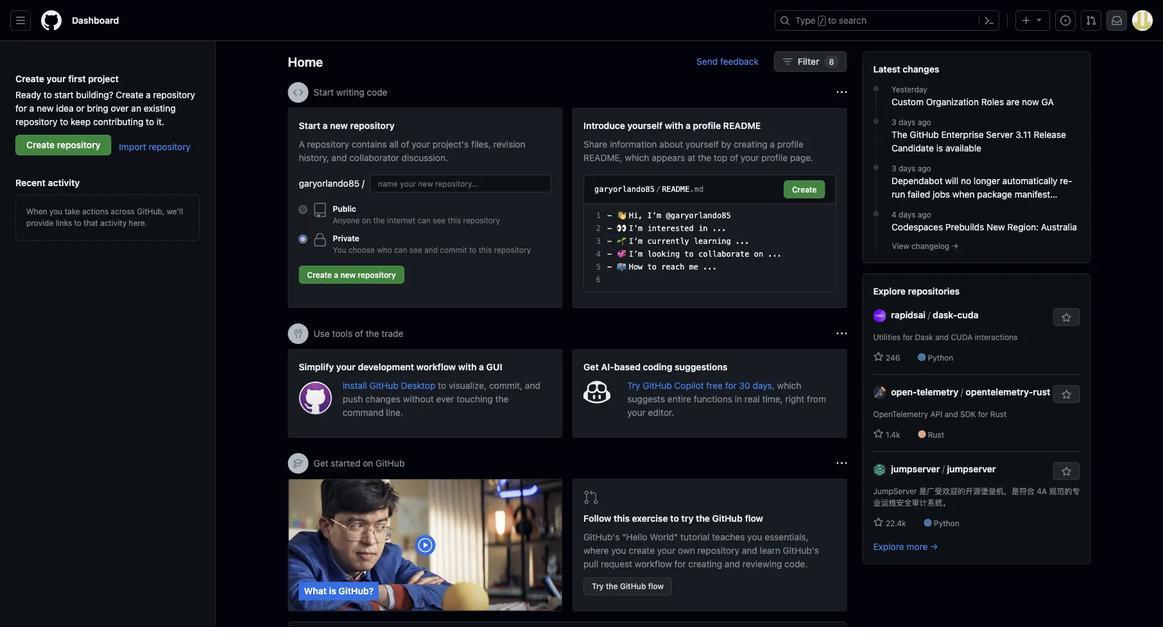 Task type: vqa. For each thing, say whether or not it's contained in the screenshot.
year
no



Task type: describe. For each thing, give the bounding box(es) containing it.
recent activity
[[15, 177, 80, 188]]

repo image
[[312, 203, 328, 218]]

readme,
[[584, 152, 623, 163]]

opentelemetry-
[[966, 386, 1033, 397]]

get ai-based coding suggestions
[[584, 361, 728, 372]]

the inside public anyone on the internet can see this repository
[[373, 216, 385, 225]]

i'm right the hi,
[[647, 211, 661, 220]]

codespaces prebuilds new region: australia link
[[892, 220, 1080, 234]]

and up reviewing
[[742, 545, 757, 556]]

try
[[681, 513, 694, 524]]

files,
[[471, 139, 491, 149]]

5
[[596, 263, 601, 272]]

get for get ai-based coding suggestions
[[584, 361, 599, 372]]

→ for explore more →
[[930, 541, 938, 552]]

... right me at right
[[703, 263, 717, 272]]

0 vertical spatial git pull request image
[[1086, 15, 1096, 26]]

time,
[[762, 394, 783, 404]]

across
[[111, 207, 135, 216]]

package
[[977, 189, 1012, 199]]

on for github
[[363, 458, 373, 469]]

2 vertical spatial of
[[355, 328, 363, 339]]

ai-
[[601, 361, 614, 372]]

free
[[706, 380, 723, 391]]

plus image
[[1021, 15, 1032, 26]]

1 horizontal spatial flow
[[745, 513, 763, 524]]

i'm up how
[[629, 250, 643, 259]]

your inside share information about yourself by creating a profile readme, which appears at the top of your profile page.
[[741, 152, 759, 163]]

0 vertical spatial workflow
[[416, 361, 456, 372]]

to inside to visualize, commit, and push changes without ever touching the command line.
[[438, 380, 446, 391]]

a down ready
[[29, 103, 34, 113]]

a up history,
[[323, 120, 328, 131]]

3 for the github enterprise server 3.11 release candidate is available
[[892, 117, 896, 126]]

code.
[[785, 559, 808, 569]]

collaborate
[[698, 250, 749, 259]]

yesterday
[[892, 85, 927, 94]]

2 vertical spatial profile
[[761, 152, 788, 163]]

development
[[358, 361, 414, 372]]

try for try the github flow
[[592, 582, 604, 591]]

github desktop image
[[299, 381, 332, 415]]

play image
[[417, 537, 433, 553]]

/ for jumpserver / jumpserver
[[942, 463, 945, 474]]

custom
[[892, 96, 924, 107]]

repository inside github's "hello world" tutorial teaches you essentials, where you create your own repository and learn github's pull request workflow for creating and reviewing code.
[[697, 545, 740, 556]]

jumpserver
[[873, 487, 917, 496]]

activity inside when you take actions across github, we'll provide links to that activity here.
[[100, 218, 127, 227]]

@jumpserver profile image
[[873, 463, 886, 476]]

changes inside 3 days ago dependabot will no longer automatically re- run failed jobs when package manifest changes
[[892, 202, 927, 213]]

over
[[111, 103, 129, 113]]

private
[[333, 234, 359, 243]]

0 vertical spatial yourself
[[627, 120, 663, 131]]

a left gui
[[479, 361, 484, 372]]

push
[[343, 394, 363, 404]]

public
[[333, 204, 356, 213]]

github inside get ai-based coding suggestions element
[[643, 380, 672, 391]]

0 vertical spatial profile
[[693, 120, 721, 131]]

3 for dependabot will no longer automatically re- run failed jobs when package manifest changes
[[892, 164, 896, 173]]

manifest
[[1015, 189, 1050, 199]]

a inside share information about yourself by creating a profile readme, which appears at the top of your profile page.
[[770, 139, 775, 149]]

see inside private you choose who can see and commit to this repository
[[409, 245, 422, 254]]

for right the sdk
[[978, 410, 988, 419]]

use tools of the trade
[[314, 328, 403, 339]]

/ for type / to search
[[820, 17, 824, 26]]

github right started in the left bottom of the page
[[376, 458, 405, 469]]

3 inside 1 - 👋 hi, i'm @garyorlando85 2 - 👀 i'm interested in ... 3 - 🌱 i'm currently learning ... 4 - 💞️ i'm looking to collaborate on ... 5 - 📫 how to reach me ... 6
[[596, 237, 601, 246]]

cuda
[[951, 333, 973, 342]]

can inside private you choose who can see and commit to this repository
[[394, 245, 407, 254]]

git pull request image inside try the github flow element
[[584, 490, 599, 505]]

latest
[[873, 64, 900, 74]]

repository down it.
[[149, 141, 191, 152]]

star this repository image for rapidsai / dask-cuda
[[1061, 313, 1072, 323]]

create for create repository
[[26, 140, 55, 150]]

star image
[[873, 352, 884, 362]]

lock image
[[312, 232, 328, 248]]

dashboard link
[[67, 10, 124, 31]]

mortar board image
[[293, 458, 303, 469]]

to right how
[[647, 263, 657, 272]]

→ for view changelog →
[[952, 241, 959, 250]]

about
[[659, 139, 683, 149]]

jumpserver 是广受欢迎的开源堡垒机，是符合 4a 规范的专 业运维安全审计系统。
[[873, 487, 1080, 507]]

re-
[[1060, 175, 1072, 186]]

revision
[[493, 139, 525, 149]]

3 days ago dependabot will no longer automatically re- run failed jobs when package manifest changes
[[892, 164, 1072, 213]]

star image for jumpserver / jumpserver
[[873, 517, 884, 528]]

0 horizontal spatial flow
[[648, 582, 664, 591]]

view changelog → link
[[892, 241, 959, 250]]

none submit inside introduce yourself with a profile readme 'element'
[[784, 180, 825, 198]]

days for the
[[899, 117, 916, 126]]

command palette image
[[984, 15, 994, 26]]

1 horizontal spatial you
[[611, 545, 626, 556]]

reach
[[661, 263, 685, 272]]

yourself inside share information about yourself by creating a profile readme, which appears at the top of your profile page.
[[686, 139, 719, 149]]

ago for failed
[[918, 164, 931, 173]]

creating inside github's "hello world" tutorial teaches you essentials, where you create your own repository and learn github's pull request workflow for creating and reviewing code.
[[688, 559, 722, 569]]

create repository link
[[15, 135, 111, 155]]

import repository link
[[119, 141, 191, 152]]

issue opened image
[[1060, 15, 1071, 26]]

0 horizontal spatial with
[[458, 361, 477, 372]]

your inside which suggests entire functions in real time, right from your editor.
[[627, 407, 646, 418]]

changes inside to visualize, commit, and push changes without ever touching the command line.
[[365, 394, 401, 404]]

i'm right 🌱
[[629, 237, 643, 246]]

none radio inside create a new repository element
[[299, 235, 307, 243]]

which inside share information about yourself by creating a profile readme, which appears at the top of your profile page.
[[625, 152, 649, 163]]

looking
[[647, 250, 680, 259]]

line.
[[386, 407, 403, 418]]

creating inside share information about yourself by creating a profile readme, which appears at the top of your profile page.
[[734, 139, 768, 149]]

existing
[[144, 103, 176, 113]]

right
[[785, 394, 805, 404]]

for inside create your first project ready to start building? create a repository for a new idea or bring over an existing repository to keep contributing to it.
[[15, 103, 27, 113]]

it.
[[157, 116, 164, 127]]

desktop
[[401, 380, 436, 391]]

code image
[[293, 87, 303, 98]]

the right try
[[696, 513, 710, 524]]

hi,
[[629, 211, 643, 220]]

what is github? image
[[289, 480, 562, 611]]

based
[[614, 361, 641, 372]]

teaches
[[712, 532, 745, 542]]

region:
[[1008, 221, 1039, 232]]

notifications image
[[1112, 15, 1122, 26]]

open-telemetry / opentelemetry-rust
[[891, 386, 1050, 397]]

rust
[[1033, 386, 1050, 397]]

at
[[688, 152, 696, 163]]

规范的专
[[1049, 487, 1080, 496]]

choose
[[348, 245, 375, 254]]

star image for open-telemetry / opentelemetry-rust
[[873, 429, 884, 439]]

to down idea
[[60, 116, 68, 127]]

start
[[54, 89, 74, 100]]

是广受欢迎的开源堡垒机，是符合
[[919, 487, 1035, 496]]

garyorlando85 /
[[299, 178, 365, 189]]

cuda
[[957, 309, 979, 320]]

changelog
[[912, 241, 949, 250]]

github inside 3 days ago the github enterprise server 3.11 release candidate is available
[[910, 129, 939, 140]]

contributing
[[93, 116, 143, 127]]

1 vertical spatial readme
[[662, 185, 690, 194]]

feedback
[[720, 56, 759, 67]]

what is github? link
[[289, 480, 562, 611]]

for left dask
[[903, 333, 913, 342]]

tutorial
[[681, 532, 710, 542]]

get for get started on github
[[314, 458, 328, 469]]

Repository name text field
[[370, 175, 551, 193]]

start a new repository
[[299, 120, 395, 131]]

of inside share information about yourself by creating a profile readme, which appears at the top of your profile page.
[[730, 152, 738, 163]]

is inside what is github? link
[[329, 586, 336, 596]]

import
[[119, 141, 146, 152]]

share information about yourself by creating a profile readme, which appears at the top of your profile page.
[[584, 139, 813, 163]]

/ up the sdk
[[961, 386, 963, 397]]

@open-telemetry profile image
[[873, 386, 886, 399]]

for inside get ai-based coding suggestions element
[[725, 380, 737, 391]]

with inside 'element'
[[665, 120, 683, 131]]

3.11
[[1016, 129, 1031, 140]]

... up 'learning'
[[712, 224, 726, 233]]

the inside share information about yourself by creating a profile readme, which appears at the top of your profile page.
[[698, 152, 711, 163]]

new for start
[[330, 120, 348, 131]]

to inside try the github flow element
[[670, 513, 679, 524]]

days,
[[753, 380, 775, 391]]

1 horizontal spatial readme
[[723, 120, 761, 131]]

public anyone on the internet can see this repository
[[333, 204, 500, 225]]

tools
[[332, 328, 353, 339]]

dot fill image for custom organization roles are now ga
[[871, 83, 881, 94]]

use
[[314, 328, 330, 339]]

page.
[[790, 152, 813, 163]]

when
[[26, 207, 47, 216]]

code
[[367, 87, 387, 98]]

a up existing
[[146, 89, 151, 100]]

github up teaches
[[712, 513, 743, 524]]

star this repository image
[[1061, 390, 1072, 400]]

... right collaborate at top right
[[768, 250, 782, 259]]

ago for is
[[918, 117, 931, 126]]

start for start a new repository
[[299, 120, 320, 131]]

here.
[[129, 218, 147, 227]]

that
[[84, 218, 98, 227]]

a inside button
[[334, 270, 338, 279]]

which inside which suggests entire functions in real time, right from your editor.
[[777, 380, 801, 391]]

22.4k
[[884, 519, 906, 528]]

2 - from the top
[[607, 224, 612, 233]]

github down request
[[620, 582, 646, 591]]

and right dask
[[935, 333, 949, 342]]

none radio inside create a new repository element
[[299, 205, 307, 214]]

3 days ago the github enterprise server 3.11 release candidate is available
[[892, 117, 1066, 153]]

first
[[68, 73, 86, 84]]

follow this exercise to try the github flow
[[584, 513, 763, 524]]

repository inside the create a new repository button
[[358, 270, 396, 279]]

create a new repository button
[[299, 266, 404, 284]]

new for create
[[340, 270, 356, 279]]

/ for rapidsai / dask-cuda
[[928, 309, 931, 320]]

install github desktop link
[[343, 380, 438, 391]]

share
[[584, 139, 607, 149]]

try the github flow link
[[584, 577, 672, 595]]

your up install
[[336, 361, 356, 372]]

2 jumpserver from the left
[[947, 463, 996, 474]]

are
[[1007, 96, 1020, 107]]



Task type: locate. For each thing, give the bounding box(es) containing it.
private you choose who can see and commit to this repository
[[333, 234, 531, 254]]

1 vertical spatial 3
[[892, 164, 896, 173]]

0 vertical spatial you
[[49, 207, 62, 216]]

in inside 1 - 👋 hi, i'm @garyorlando85 2 - 👀 i'm interested in ... 3 - 🌱 i'm currently learning ... 4 - 💞️ i'm looking to collaborate on ... 5 - 📫 how to reach me ... 6
[[698, 224, 708, 233]]

create up an
[[116, 89, 143, 100]]

1 vertical spatial star this repository image
[[1061, 467, 1072, 477]]

4 inside 4 days ago codespaces prebuilds new region: australia
[[892, 210, 897, 219]]

ever
[[436, 394, 454, 404]]

try down pull
[[592, 582, 604, 591]]

when
[[953, 189, 975, 199]]

create repository
[[26, 140, 100, 150]]

1 horizontal spatial activity
[[100, 218, 127, 227]]

5 - from the top
[[607, 263, 612, 272]]

homepage image
[[41, 10, 62, 31]]

this inside public anyone on the internet can see this repository
[[448, 216, 461, 225]]

dot fill image for the github enterprise server 3.11 release candidate is available
[[871, 116, 881, 126]]

simplify
[[299, 361, 334, 372]]

this
[[448, 216, 461, 225], [479, 245, 492, 254], [614, 513, 630, 524]]

currently
[[647, 237, 689, 246]]

and right api
[[945, 410, 958, 419]]

new
[[987, 221, 1005, 232]]

1 vertical spatial yourself
[[686, 139, 719, 149]]

follow
[[584, 513, 611, 524]]

github's up where
[[584, 532, 620, 542]]

/ for garyorlando85 /
[[362, 178, 365, 189]]

/
[[820, 17, 824, 26], [362, 178, 365, 189], [656, 185, 661, 194], [928, 309, 931, 320], [961, 386, 963, 397], [942, 463, 945, 474]]

you up links
[[49, 207, 62, 216]]

1 vertical spatial dot fill image
[[871, 162, 881, 173]]

1 vertical spatial activity
[[100, 218, 127, 227]]

your inside github's "hello world" tutorial teaches you essentials, where you create your own repository and learn github's pull request workflow for creating and reviewing code.
[[657, 545, 676, 556]]

dot fill image
[[871, 83, 881, 94], [871, 209, 881, 219]]

can right who
[[394, 245, 407, 254]]

python down utilities for dask and cuda interactions
[[928, 353, 953, 362]]

👋
[[617, 211, 624, 220]]

github down development
[[369, 380, 399, 391]]

and right history,
[[332, 152, 347, 163]]

0 vertical spatial →
[[952, 241, 959, 250]]

workflow
[[416, 361, 456, 372], [635, 559, 672, 569]]

and down teaches
[[725, 559, 740, 569]]

0 vertical spatial dot fill image
[[871, 116, 881, 126]]

1 vertical spatial 4
[[596, 250, 601, 259]]

to up me at right
[[685, 250, 694, 259]]

garyorlando85 inside introduce yourself with a profile readme 'element'
[[594, 185, 655, 194]]

custom organization roles are now ga link
[[892, 95, 1080, 108]]

0 vertical spatial rust
[[990, 410, 1007, 419]]

to up ever
[[438, 380, 446, 391]]

and inside to visualize, commit, and push changes without ever touching the command line.
[[525, 380, 540, 391]]

prebuilds
[[946, 221, 984, 232]]

→ inside explore repositories navigation
[[930, 541, 938, 552]]

to right the commit
[[469, 245, 477, 254]]

dot fill image
[[871, 116, 881, 126], [871, 162, 881, 173]]

recent
[[15, 177, 46, 188]]

workflow inside github's "hello world" tutorial teaches you essentials, where you create your own repository and learn github's pull request workflow for creating and reviewing code.
[[635, 559, 672, 569]]

4
[[892, 210, 897, 219], [596, 250, 601, 259]]

/ inside introduce yourself with a profile readme 'element'
[[656, 185, 661, 194]]

1 why am i seeing this? image from the top
[[837, 87, 847, 98]]

explore repositories navigation
[[862, 273, 1091, 564]]

the inside try the github flow link
[[606, 582, 618, 591]]

new down writing
[[330, 120, 348, 131]]

start right "code" image
[[314, 87, 334, 98]]

1 vertical spatial with
[[458, 361, 477, 372]]

ago
[[918, 117, 931, 126], [918, 164, 931, 173], [918, 210, 931, 219]]

1 horizontal spatial creating
[[734, 139, 768, 149]]

star image
[[873, 429, 884, 439], [873, 517, 884, 528]]

1 vertical spatial github's
[[783, 545, 819, 556]]

git pull request image up follow
[[584, 490, 599, 505]]

1 vertical spatial try
[[592, 582, 604, 591]]

your inside create your first project ready to start building? create a repository for a new idea or bring over an existing repository to keep contributing to it.
[[47, 73, 66, 84]]

copilot
[[674, 380, 704, 391]]

create
[[629, 545, 655, 556]]

is inside 3 days ago the github enterprise server 3.11 release candidate is available
[[936, 143, 943, 153]]

and inside a repository contains all of your project's files, revision history, and collaborator discussion.
[[332, 152, 347, 163]]

None submit
[[784, 180, 825, 198]]

0 horizontal spatial github's
[[584, 532, 620, 542]]

0 horizontal spatial activity
[[48, 177, 80, 188]]

1 horizontal spatial try
[[627, 380, 640, 391]]

ago inside 4 days ago codespaces prebuilds new region: australia
[[918, 210, 931, 219]]

1 vertical spatial git pull request image
[[584, 490, 599, 505]]

0 vertical spatial try
[[627, 380, 640, 391]]

interested
[[647, 224, 694, 233]]

the down request
[[606, 582, 618, 591]]

0 vertical spatial explore
[[873, 286, 906, 296]]

start
[[314, 87, 334, 98], [299, 120, 320, 131]]

1 vertical spatial on
[[754, 250, 763, 259]]

repository inside public anyone on the internet can see this repository
[[463, 216, 500, 225]]

yesterday custom organization roles are now ga
[[892, 85, 1054, 107]]

0 horizontal spatial can
[[394, 245, 407, 254]]

0 horizontal spatial garyorlando85
[[299, 178, 360, 189]]

the inside to visualize, commit, and push changes without ever touching the command line.
[[495, 394, 509, 404]]

to left it.
[[146, 116, 154, 127]]

0 vertical spatial start
[[314, 87, 334, 98]]

0 vertical spatial of
[[401, 139, 409, 149]]

1 horizontal spatial 4
[[892, 210, 897, 219]]

your right top
[[741, 152, 759, 163]]

import repository
[[119, 141, 191, 152]]

type
[[795, 15, 816, 26]]

can inside public anyone on the internet can see this repository
[[418, 216, 431, 225]]

1 horizontal spatial see
[[433, 216, 446, 225]]

1 vertical spatial is
[[329, 586, 336, 596]]

which suggests entire functions in real time, right from your editor.
[[627, 380, 826, 418]]

try the github flow
[[592, 582, 664, 591]]

try github copilot free for 30 days, link
[[627, 380, 777, 391]]

1 vertical spatial why am i seeing this? image
[[837, 329, 847, 339]]

creating right by
[[734, 139, 768, 149]]

star this repository image for jumpserver / jumpserver
[[1061, 467, 1072, 477]]

dask
[[915, 333, 933, 342]]

0 horizontal spatial workflow
[[416, 361, 456, 372]]

of right top
[[730, 152, 738, 163]]

repository down teaches
[[697, 545, 740, 556]]

0 horizontal spatial you
[[49, 207, 62, 216]]

1 star this repository image from the top
[[1061, 313, 1072, 323]]

on for the
[[362, 216, 371, 225]]

3 inside 3 days ago the github enterprise server 3.11 release candidate is available
[[892, 117, 896, 126]]

get left ai-
[[584, 361, 599, 372]]

1 horizontal spatial yourself
[[686, 139, 719, 149]]

why am i seeing this? image for get ai-based coding suggestions
[[837, 329, 847, 339]]

0 horizontal spatial in
[[698, 224, 708, 233]]

0 horizontal spatial of
[[355, 328, 363, 339]]

try up 'suggests'
[[627, 380, 640, 391]]

1 horizontal spatial this
[[479, 245, 492, 254]]

this inside try the github flow element
[[614, 513, 630, 524]]

activity up take
[[48, 177, 80, 188]]

0 horizontal spatial yourself
[[627, 120, 663, 131]]

visualize,
[[449, 380, 487, 391]]

the left trade on the bottom left of the page
[[366, 328, 379, 339]]

release
[[1034, 129, 1066, 140]]

0 horizontal spatial is
[[329, 586, 336, 596]]

for down own
[[674, 559, 686, 569]]

1 vertical spatial →
[[930, 541, 938, 552]]

on inside 1 - 👋 hi, i'm @garyorlando85 2 - 👀 i'm interested in ... 3 - 🌱 i'm currently learning ... 4 - 💞️ i'm looking to collaborate on ... 5 - 📫 how to reach me ... 6
[[754, 250, 763, 259]]

0 horizontal spatial 4
[[596, 250, 601, 259]]

you up learn
[[747, 532, 762, 542]]

garyorlando85 inside create a new repository element
[[299, 178, 360, 189]]

introduce yourself with a profile readme
[[584, 120, 761, 131]]

days up dependabot
[[899, 164, 916, 173]]

- left 👋
[[607, 211, 612, 220]]

bring
[[87, 103, 108, 113]]

days for codespaces
[[899, 210, 916, 219]]

or
[[76, 103, 85, 113]]

writing
[[336, 87, 364, 98]]

0 vertical spatial ago
[[918, 117, 931, 126]]

when you take actions across github, we'll provide links to that activity here.
[[26, 207, 183, 227]]

0 vertical spatial new
[[37, 103, 54, 113]]

0 horizontal spatial rust
[[928, 430, 944, 439]]

python down 'jumpserver 是广受欢迎的开源堡垒机，是符合 4a 规范的专 业运维安全审计系统。'
[[934, 519, 959, 528]]

garyorlando85 / readme .md
[[594, 185, 704, 194]]

0 horizontal spatial try
[[592, 582, 604, 591]]

explore for explore more →
[[873, 541, 904, 552]]

filter image
[[782, 56, 793, 67]]

2 dot fill image from the top
[[871, 209, 881, 219]]

get right the mortar board icon on the left bottom of the page
[[314, 458, 328, 469]]

1 vertical spatial creating
[[688, 559, 722, 569]]

... up collaborate at top right
[[736, 237, 749, 246]]

and inside private you choose who can see and commit to this repository
[[424, 245, 438, 254]]

1 horizontal spatial which
[[777, 380, 801, 391]]

0 horizontal spatial git pull request image
[[584, 490, 599, 505]]

dot fill image for dependabot will no longer automatically re- run failed jobs when package manifest changes
[[871, 162, 881, 173]]

garyorlando85
[[299, 178, 360, 189], [594, 185, 655, 194]]

type / to search
[[795, 15, 867, 26]]

repository inside private you choose who can see and commit to this repository
[[494, 245, 531, 254]]

creating
[[734, 139, 768, 149], [688, 559, 722, 569]]

0 vertical spatial github's
[[584, 532, 620, 542]]

1 explore from the top
[[873, 286, 906, 296]]

0 vertical spatial creating
[[734, 139, 768, 149]]

repository right the commit
[[494, 245, 531, 254]]

tools image
[[293, 329, 303, 339]]

to inside when you take actions across github, we'll provide links to that activity here.
[[74, 218, 81, 227]]

2 vertical spatial days
[[899, 210, 916, 219]]

send feedback
[[697, 56, 759, 67]]

flow up learn
[[745, 513, 763, 524]]

sdk
[[960, 410, 976, 419]]

your down world"
[[657, 545, 676, 556]]

of
[[401, 139, 409, 149], [730, 152, 738, 163], [355, 328, 363, 339]]

1 vertical spatial star image
[[873, 517, 884, 528]]

github inside simplify your development workflow with a gui element
[[369, 380, 399, 391]]

/ down "appears"
[[656, 185, 661, 194]]

1 vertical spatial in
[[735, 394, 742, 404]]

can right internet
[[418, 216, 431, 225]]

your inside a repository contains all of your project's files, revision history, and collaborator discussion.
[[412, 139, 430, 149]]

0 vertical spatial star image
[[873, 429, 884, 439]]

yourself
[[627, 120, 663, 131], [686, 139, 719, 149]]

0 vertical spatial 4
[[892, 210, 897, 219]]

4 inside 1 - 👋 hi, i'm @garyorlando85 2 - 👀 i'm interested in ... 3 - 🌱 i'm currently learning ... 4 - 💞️ i'm looking to collaborate on ... 5 - 📫 how to reach me ... 6
[[596, 250, 601, 259]]

idea
[[56, 103, 74, 113]]

2 explore from the top
[[873, 541, 904, 552]]

1 horizontal spatial is
[[936, 143, 943, 153]]

you inside when you take actions across github, we'll provide links to that activity here.
[[49, 207, 62, 216]]

1 vertical spatial workflow
[[635, 559, 672, 569]]

repository up existing
[[153, 89, 195, 100]]

rust down opentelemetry-
[[990, 410, 1007, 419]]

flow down create
[[648, 582, 664, 591]]

1 vertical spatial dot fill image
[[871, 209, 881, 219]]

triangle down image
[[1034, 14, 1044, 25]]

for inside github's "hello world" tutorial teaches you essentials, where you create your own repository and learn github's pull request workflow for creating and reviewing code.
[[674, 559, 686, 569]]

yourself up 'at'
[[686, 139, 719, 149]]

/ left dask-
[[928, 309, 931, 320]]

in down @garyorlando85
[[698, 224, 708, 233]]

garyorlando85 up 👋
[[594, 185, 655, 194]]

trade
[[382, 328, 403, 339]]

0 vertical spatial readme
[[723, 120, 761, 131]]

star this repository image
[[1061, 313, 1072, 323], [1061, 467, 1072, 477]]

simplify your development workflow with a gui element
[[288, 349, 562, 438]]

create a new repository element
[[299, 119, 551, 289]]

a up share information about yourself by creating a profile readme, which appears at the top of your profile page.
[[686, 120, 691, 131]]

this up "hello at the right bottom of page
[[614, 513, 630, 524]]

jumpserver / jumpserver
[[891, 463, 996, 474]]

days up codespaces
[[899, 210, 916, 219]]

0 vertical spatial in
[[698, 224, 708, 233]]

4 - from the top
[[607, 250, 612, 259]]

None radio
[[299, 235, 307, 243]]

1 dot fill image from the top
[[871, 83, 881, 94]]

None radio
[[299, 205, 307, 214]]

with up visualize,
[[458, 361, 477, 372]]

ago inside 3 days ago the github enterprise server 3.11 release candidate is available
[[918, 117, 931, 126]]

what is github? element
[[288, 479, 562, 611]]

git pull request image
[[1086, 15, 1096, 26], [584, 490, 599, 505]]

@rapidsai profile image
[[873, 309, 886, 322]]

1 vertical spatial ago
[[918, 164, 931, 173]]

- left the 📫
[[607, 263, 612, 272]]

github up candidate on the right of the page
[[910, 129, 939, 140]]

1 horizontal spatial git pull request image
[[1086, 15, 1096, 26]]

i'm down the hi,
[[629, 224, 643, 233]]

1 vertical spatial you
[[747, 532, 762, 542]]

ago up dependabot
[[918, 164, 931, 173]]

create for create your first project ready to start building? create a repository for a new idea or bring over an existing repository to keep contributing to it.
[[15, 73, 44, 84]]

4 down run in the right top of the page
[[892, 210, 897, 219]]

discussion.
[[402, 152, 448, 163]]

4 up 5
[[596, 250, 601, 259]]

repository down keep on the left
[[57, 140, 100, 150]]

a right by
[[770, 139, 775, 149]]

2 vertical spatial new
[[340, 270, 356, 279]]

opentelemetry api and sdk for rust
[[873, 410, 1007, 419]]

garyorlando85 for garyorlando85 /
[[299, 178, 360, 189]]

days inside 3 days ago dependabot will no longer automatically re- run failed jobs when package manifest changes
[[899, 164, 916, 173]]

introduce yourself with a profile readme element
[[573, 108, 847, 308]]

dot fill image for codespaces prebuilds new region: australia
[[871, 209, 881, 219]]

gui
[[486, 361, 502, 372]]

install
[[343, 380, 367, 391]]

1 horizontal spatial →
[[952, 241, 959, 250]]

with up about at the right
[[665, 120, 683, 131]]

0 horizontal spatial creating
[[688, 559, 722, 569]]

on inside public anyone on the internet can see this repository
[[362, 216, 371, 225]]

new inside create your first project ready to start building? create a repository for a new idea or bring over an existing repository to keep contributing to it.
[[37, 103, 54, 113]]

2 star this repository image from the top
[[1061, 467, 1072, 477]]

1 vertical spatial start
[[299, 120, 320, 131]]

3 inside 3 days ago dependabot will no longer automatically re- run failed jobs when package manifest changes
[[892, 164, 896, 173]]

changes up yesterday
[[903, 64, 939, 74]]

send
[[697, 56, 718, 67]]

simplify your development workflow with a gui
[[299, 361, 502, 372]]

start up a at the left top
[[299, 120, 320, 131]]

/ right type on the right of page
[[820, 17, 824, 26]]

2 why am i seeing this? image from the top
[[837, 329, 847, 339]]

days inside 4 days ago codespaces prebuilds new region: australia
[[899, 210, 916, 219]]

yourself up 'information'
[[627, 120, 663, 131]]

coding
[[643, 361, 672, 372]]

days
[[899, 117, 916, 126], [899, 164, 916, 173], [899, 210, 916, 219]]

1 vertical spatial flow
[[648, 582, 664, 591]]

0 vertical spatial with
[[665, 120, 683, 131]]

real
[[745, 394, 760, 404]]

1 horizontal spatial get
[[584, 361, 599, 372]]

python for dask-
[[928, 353, 953, 362]]

→ right more
[[930, 541, 938, 552]]

home
[[288, 54, 323, 69]]

1 horizontal spatial rust
[[990, 410, 1007, 419]]

rapidsai / dask-cuda
[[891, 309, 979, 320]]

start for start writing code
[[314, 87, 334, 98]]

with
[[665, 120, 683, 131], [458, 361, 477, 372]]

days inside 3 days ago the github enterprise server 3.11 release candidate is available
[[899, 117, 916, 126]]

1 dot fill image from the top
[[871, 116, 881, 126]]

in left real
[[735, 394, 742, 404]]

send feedback link
[[697, 55, 759, 68]]

3 - from the top
[[607, 237, 612, 246]]

2 horizontal spatial you
[[747, 532, 762, 542]]

roles
[[981, 96, 1004, 107]]

1
[[596, 211, 601, 220]]

2 vertical spatial you
[[611, 545, 626, 556]]

/ down collaborator
[[362, 178, 365, 189]]

links
[[56, 218, 72, 227]]

the left internet
[[373, 216, 385, 225]]

for
[[15, 103, 27, 113], [903, 333, 913, 342], [725, 380, 737, 391], [978, 410, 988, 419], [674, 559, 686, 569]]

/ inside type / to search
[[820, 17, 824, 26]]

history,
[[299, 152, 329, 163]]

4 days ago codespaces prebuilds new region: australia
[[892, 210, 1077, 232]]

explore for explore repositories
[[873, 286, 906, 296]]

start inside create a new repository element
[[299, 120, 320, 131]]

jumpserver up 是广受欢迎的开源堡垒机，是符合
[[947, 463, 996, 474]]

- left 🌱
[[607, 237, 612, 246]]

0 horizontal spatial which
[[625, 152, 649, 163]]

1 horizontal spatial in
[[735, 394, 742, 404]]

→
[[952, 241, 959, 250], [930, 541, 938, 552]]

run
[[892, 189, 905, 199]]

2 star image from the top
[[873, 517, 884, 528]]

can
[[418, 216, 431, 225], [394, 245, 407, 254]]

👀
[[617, 224, 624, 233]]

organization
[[926, 96, 979, 107]]

0 vertical spatial days
[[899, 117, 916, 126]]

1 vertical spatial python
[[934, 519, 959, 528]]

changes down failed
[[892, 202, 927, 213]]

2 vertical spatial ago
[[918, 210, 931, 219]]

why am i seeing this? image for introduce yourself with a profile readme
[[837, 87, 847, 98]]

1 horizontal spatial github's
[[783, 545, 819, 556]]

a down the you
[[334, 270, 338, 279]]

new left idea
[[37, 103, 54, 113]]

to down take
[[74, 218, 81, 227]]

0 vertical spatial can
[[418, 216, 431, 225]]

0 vertical spatial 3
[[892, 117, 896, 126]]

ago down custom
[[918, 117, 931, 126]]

explore element
[[862, 51, 1091, 627]]

editor.
[[648, 407, 674, 418]]

1 horizontal spatial of
[[401, 139, 409, 149]]

star image down the opentelemetry
[[873, 429, 884, 439]]

0 vertical spatial see
[[433, 216, 446, 225]]

garyorlando85 for garyorlando85 / readme .md
[[594, 185, 655, 194]]

why am i seeing this? image
[[837, 458, 847, 469]]

i'm
[[647, 211, 661, 220], [629, 224, 643, 233], [629, 237, 643, 246], [629, 250, 643, 259]]

why am i seeing this? image
[[837, 87, 847, 98], [837, 329, 847, 339]]

in
[[698, 224, 708, 233], [735, 394, 742, 404]]

profile up page.
[[777, 139, 804, 149]]

create up recent activity
[[26, 140, 55, 150]]

the right 'at'
[[698, 152, 711, 163]]

2 ago from the top
[[918, 164, 931, 173]]

0 horizontal spatial →
[[930, 541, 938, 552]]

repository inside a repository contains all of your project's files, revision history, and collaborator discussion.
[[307, 139, 349, 149]]

0 horizontal spatial get
[[314, 458, 328, 469]]

for down ready
[[15, 103, 27, 113]]

of inside a repository contains all of your project's files, revision history, and collaborator discussion.
[[401, 139, 409, 149]]

0 vertical spatial is
[[936, 143, 943, 153]]

1 star image from the top
[[873, 429, 884, 439]]

try the github flow element
[[573, 479, 847, 611]]

0 vertical spatial star this repository image
[[1061, 313, 1072, 323]]

explore up "@rapidsai profile" image
[[873, 286, 906, 296]]

repository inside create repository link
[[57, 140, 100, 150]]

on right anyone
[[362, 216, 371, 225]]

suggests
[[627, 394, 665, 404]]

explore down 22.4k
[[873, 541, 904, 552]]

2 horizontal spatial this
[[614, 513, 630, 524]]

1 vertical spatial days
[[899, 164, 916, 173]]

new inside button
[[340, 270, 356, 279]]

this inside private you choose who can see and commit to this repository
[[479, 245, 492, 254]]

profile up share information about yourself by creating a profile readme, which appears at the top of your profile page.
[[693, 120, 721, 131]]

view changelog →
[[892, 241, 959, 250]]

days for dependabot
[[899, 164, 916, 173]]

ago up codespaces
[[918, 210, 931, 219]]

introduce
[[584, 120, 625, 131]]

dashboard
[[72, 15, 119, 26]]

see inside public anyone on the internet can see this repository
[[433, 216, 446, 225]]

1 jumpserver from the left
[[891, 463, 940, 474]]

2 dot fill image from the top
[[871, 162, 881, 173]]

rapidsai
[[891, 309, 926, 320]]

to left start
[[44, 89, 52, 100]]

github's
[[584, 532, 620, 542], [783, 545, 819, 556]]

repository down ready
[[15, 116, 57, 127]]

create for create a new repository
[[307, 270, 332, 279]]

0 vertical spatial activity
[[48, 177, 80, 188]]

ago inside 3 days ago dependabot will no longer automatically re- run failed jobs when package manifest changes
[[918, 164, 931, 173]]

jumpserver up "jumpserver" on the bottom of the page
[[891, 463, 940, 474]]

profile left page.
[[761, 152, 788, 163]]

request
[[601, 559, 632, 569]]

from
[[807, 394, 826, 404]]

1 vertical spatial explore
[[873, 541, 904, 552]]

candidate
[[892, 143, 934, 153]]

1 ago from the top
[[918, 117, 931, 126]]

/ inside create a new repository element
[[362, 178, 365, 189]]

repository up the contains
[[350, 120, 395, 131]]

try inside get ai-based coding suggestions element
[[627, 380, 640, 391]]

create inside button
[[307, 270, 332, 279]]

to left the search
[[828, 15, 836, 26]]

1 - from the top
[[607, 211, 612, 220]]

get ai-based coding suggestions element
[[573, 349, 847, 438]]

/ for garyorlando85 / readme .md
[[656, 185, 661, 194]]

1 horizontal spatial jumpserver
[[947, 463, 996, 474]]

in inside which suggests entire functions in real time, right from your editor.
[[735, 394, 742, 404]]

1 horizontal spatial can
[[418, 216, 431, 225]]

ready
[[15, 89, 41, 100]]

1 vertical spatial profile
[[777, 139, 804, 149]]

0 vertical spatial changes
[[903, 64, 939, 74]]

try for try github copilot free for 30 days,
[[627, 380, 640, 391]]

activity
[[48, 177, 80, 188], [100, 218, 127, 227]]

3 ago from the top
[[918, 210, 931, 219]]

python for jumpserver
[[934, 519, 959, 528]]

to inside private you choose who can see and commit to this repository
[[469, 245, 477, 254]]



